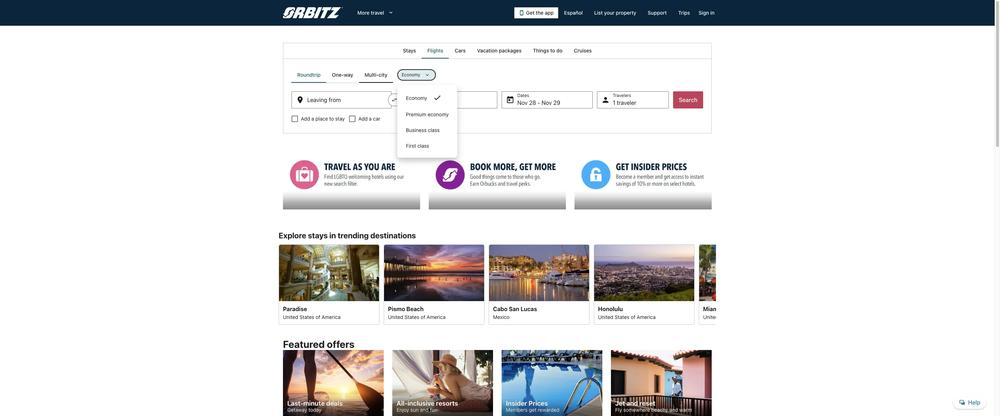 Task type: locate. For each thing, give the bounding box(es) containing it.
one-way
[[332, 72, 353, 78]]

vacation
[[477, 48, 498, 54]]

last-minute deals getaway today
[[287, 400, 343, 414]]

roundtrip link
[[292, 67, 326, 83]]

1 horizontal spatial in
[[711, 10, 715, 16]]

economy up premium
[[406, 95, 427, 101]]

3 united from the left
[[598, 314, 614, 320]]

0 vertical spatial economy
[[402, 72, 420, 78]]

a left place
[[312, 116, 314, 122]]

beach
[[407, 306, 424, 313], [722, 306, 739, 313]]

3 of from the left
[[631, 314, 636, 320]]

show previous card image
[[275, 281, 283, 289]]

marina cabo san lucas which includes a marina, a coastal town and night scenes image
[[489, 245, 590, 301]]

tab list
[[283, 43, 712, 59], [292, 67, 393, 83]]

beach right the pismo
[[407, 306, 424, 313]]

2 america from the left
[[427, 314, 446, 320]]

place
[[316, 116, 328, 122]]

1 horizontal spatial beach
[[722, 306, 739, 313]]

america inside honolulu united states of america
[[637, 314, 656, 320]]

2 beach from the left
[[722, 306, 739, 313]]

menu inside featured offers main content
[[398, 89, 458, 154]]

4 of from the left
[[736, 314, 741, 320]]

united down the pismo
[[388, 314, 403, 320]]

and left "fun"
[[420, 408, 429, 414]]

0 horizontal spatial nov
[[518, 100, 528, 106]]

1 vertical spatial to
[[329, 116, 334, 122]]

more travel button
[[352, 6, 400, 19]]

app
[[545, 10, 554, 16]]

economy
[[402, 72, 420, 78], [406, 95, 427, 101]]

rewarded
[[538, 408, 560, 414]]

warm
[[680, 408, 692, 414]]

2 states from the left
[[405, 314, 420, 320]]

add left place
[[301, 116, 310, 122]]

3 america from the left
[[637, 314, 656, 320]]

1 beach from the left
[[407, 306, 424, 313]]

things to do
[[533, 48, 563, 54]]

property
[[616, 10, 637, 16]]

nov
[[518, 100, 528, 106], [542, 100, 552, 106]]

united down honolulu
[[598, 314, 614, 320]]

0 horizontal spatial and
[[420, 408, 429, 414]]

beach for miami beach
[[722, 306, 739, 313]]

paradise united states of america
[[283, 306, 341, 320]]

states down the pismo
[[405, 314, 420, 320]]

economy for economy button
[[406, 95, 427, 101]]

class
[[428, 127, 440, 133], [418, 143, 429, 149]]

add
[[301, 116, 310, 122], [359, 116, 368, 122]]

beachy
[[652, 408, 668, 414]]

menu containing economy
[[398, 89, 458, 154]]

in right stays
[[330, 231, 336, 240]]

0 horizontal spatial to
[[329, 116, 334, 122]]

featured
[[283, 339, 325, 351]]

jet and reset fly somewhere beachy and warm
[[616, 400, 692, 414]]

united inside the miami beach united states of america
[[704, 314, 719, 320]]

nov left 28
[[518, 100, 528, 106]]

0 horizontal spatial beach
[[407, 306, 424, 313]]

sun
[[411, 408, 419, 414]]

america inside the miami beach united states of america
[[742, 314, 761, 320]]

1
[[613, 100, 616, 106]]

united down "miami"
[[704, 314, 719, 320]]

1 add from the left
[[301, 116, 310, 122]]

search
[[679, 97, 698, 103]]

united inside paradise united states of america
[[283, 314, 298, 320]]

getaway
[[287, 408, 307, 414]]

support link
[[642, 6, 673, 19]]

to left 'stay'
[[329, 116, 334, 122]]

1 horizontal spatial a
[[369, 116, 372, 122]]

sign in button
[[696, 6, 718, 19]]

stays
[[308, 231, 328, 240]]

trips
[[679, 10, 690, 16]]

class down the economy
[[428, 127, 440, 133]]

multi-
[[365, 72, 379, 78]]

economy button
[[398, 69, 436, 81]]

makiki - lower punchbowl - tantalus showing landscape views, a sunset and a city image
[[594, 245, 695, 301]]

way
[[344, 72, 353, 78]]

0 vertical spatial in
[[711, 10, 715, 16]]

1 horizontal spatial to
[[551, 48, 555, 54]]

resorts
[[436, 400, 458, 408]]

support
[[648, 10, 667, 16]]

states inside pismo beach united states of america
[[405, 314, 420, 320]]

0 horizontal spatial in
[[330, 231, 336, 240]]

and right jet
[[627, 400, 638, 408]]

2 of from the left
[[421, 314, 426, 320]]

travel
[[371, 10, 384, 16]]

add a place to stay
[[301, 116, 345, 122]]

download the app button image
[[519, 10, 525, 16]]

1 united from the left
[[283, 314, 298, 320]]

miami
[[704, 306, 720, 313]]

0 vertical spatial tab list
[[283, 43, 712, 59]]

a
[[312, 116, 314, 122], [369, 116, 372, 122]]

first class
[[406, 143, 429, 149]]

3 states from the left
[[615, 314, 630, 320]]

0 horizontal spatial a
[[312, 116, 314, 122]]

states down honolulu
[[615, 314, 630, 320]]

traveler
[[617, 100, 637, 106]]

beach inside pismo beach united states of america
[[407, 306, 424, 313]]

economy button
[[398, 89, 458, 107]]

lucas
[[521, 306, 537, 313]]

add for add a place to stay
[[301, 116, 310, 122]]

2 nov from the left
[[542, 100, 552, 106]]

featured offers main content
[[0, 43, 995, 417]]

menu
[[398, 89, 458, 154]]

beach right "miami"
[[722, 306, 739, 313]]

pismo beach featuring a sunset, views and tropical scenes image
[[384, 245, 485, 301]]

orbitz logo image
[[283, 7, 343, 19]]

1 horizontal spatial nov
[[542, 100, 552, 106]]

mexico
[[493, 314, 510, 320]]

pismo beach united states of america
[[388, 306, 446, 320]]

0 horizontal spatial add
[[301, 116, 310, 122]]

beach inside the miami beach united states of america
[[722, 306, 739, 313]]

economy inside dropdown button
[[402, 72, 420, 78]]

and
[[627, 400, 638, 408], [420, 408, 429, 414], [670, 408, 678, 414]]

car
[[373, 116, 381, 122]]

united down paradise
[[283, 314, 298, 320]]

in right sign
[[711, 10, 715, 16]]

all-
[[397, 400, 408, 408]]

united inside pismo beach united states of america
[[388, 314, 403, 320]]

1 of from the left
[[316, 314, 320, 320]]

stay
[[335, 116, 345, 122]]

1 a from the left
[[312, 116, 314, 122]]

2 united from the left
[[388, 314, 403, 320]]

economy down stays link at the left top of page
[[402, 72, 420, 78]]

a left car
[[369, 116, 372, 122]]

and left warm
[[670, 408, 678, 414]]

premium economy
[[406, 112, 449, 118]]

4 america from the left
[[742, 314, 761, 320]]

2 add from the left
[[359, 116, 368, 122]]

a for place
[[312, 116, 314, 122]]

4 united from the left
[[704, 314, 719, 320]]

to left do
[[551, 48, 555, 54]]

cruises
[[574, 48, 592, 54]]

4 states from the left
[[720, 314, 735, 320]]

class right first
[[418, 143, 429, 149]]

nov 28 - nov 29
[[518, 100, 561, 106]]

united inside honolulu united states of america
[[598, 314, 614, 320]]

economy inside button
[[406, 95, 427, 101]]

to inside 'link'
[[551, 48, 555, 54]]

2 a from the left
[[369, 116, 372, 122]]

1 vertical spatial tab list
[[292, 67, 393, 83]]

miami beach united states of america
[[704, 306, 761, 320]]

cruises link
[[569, 43, 598, 59]]

cars
[[455, 48, 466, 54]]

vacation packages
[[477, 48, 522, 54]]

1 states from the left
[[300, 314, 314, 320]]

1 vertical spatial in
[[330, 231, 336, 240]]

class for business class
[[428, 127, 440, 133]]

1 america from the left
[[322, 314, 341, 320]]

1 horizontal spatial add
[[359, 116, 368, 122]]

premium economy button
[[398, 107, 458, 122]]

cars link
[[449, 43, 472, 59]]

0 vertical spatial class
[[428, 127, 440, 133]]

your
[[604, 10, 615, 16]]

one-way link
[[326, 67, 359, 83]]

states inside paradise united states of america
[[300, 314, 314, 320]]

1 vertical spatial economy
[[406, 95, 427, 101]]

1 vertical spatial class
[[418, 143, 429, 149]]

add left car
[[359, 116, 368, 122]]

in inside the sign in dropdown button
[[711, 10, 715, 16]]

swap origin and destination values image
[[391, 97, 398, 103]]

1 horizontal spatial and
[[627, 400, 638, 408]]

united
[[283, 314, 298, 320], [388, 314, 403, 320], [598, 314, 614, 320], [704, 314, 719, 320]]

america
[[322, 314, 341, 320], [427, 314, 446, 320], [637, 314, 656, 320], [742, 314, 761, 320]]

1 nov from the left
[[518, 100, 528, 106]]

states down "miami"
[[720, 314, 735, 320]]

nov right the -
[[542, 100, 552, 106]]

states down paradise
[[300, 314, 314, 320]]

tab list containing stays
[[283, 43, 712, 59]]

español
[[564, 10, 583, 16]]

states
[[300, 314, 314, 320], [405, 314, 420, 320], [615, 314, 630, 320], [720, 314, 735, 320]]

0 vertical spatial to
[[551, 48, 555, 54]]



Task type: describe. For each thing, give the bounding box(es) containing it.
28
[[529, 100, 536, 106]]

featured offers
[[283, 339, 355, 351]]

insider prices members get rewarded
[[506, 400, 560, 414]]

city
[[379, 72, 388, 78]]

things
[[533, 48, 549, 54]]

cabo
[[493, 306, 508, 313]]

all-inclusive resorts enjoy sun and fun
[[397, 400, 458, 414]]

add for add a car
[[359, 116, 368, 122]]

multi-city
[[365, 72, 388, 78]]

beach for pismo beach
[[407, 306, 424, 313]]

america inside paradise united states of america
[[322, 314, 341, 320]]

add a car
[[359, 116, 381, 122]]

prices
[[529, 400, 548, 408]]

2 horizontal spatial and
[[670, 408, 678, 414]]

economy for economy dropdown button
[[402, 72, 420, 78]]

last-
[[287, 400, 304, 408]]

29
[[554, 100, 561, 106]]

honolulu
[[598, 306, 623, 313]]

business
[[406, 127, 427, 133]]

reset
[[640, 400, 656, 408]]

economy
[[428, 112, 449, 118]]

flights link
[[422, 43, 449, 59]]

do
[[557, 48, 563, 54]]

insider
[[506, 400, 527, 408]]

vacation packages link
[[472, 43, 528, 59]]

of inside honolulu united states of america
[[631, 314, 636, 320]]

minute
[[304, 400, 325, 408]]

of inside paradise united states of america
[[316, 314, 320, 320]]

multi-city link
[[359, 67, 393, 83]]

search button
[[674, 92, 704, 109]]

premium
[[406, 112, 427, 118]]

of inside pismo beach united states of america
[[421, 314, 426, 320]]

español button
[[559, 6, 589, 19]]

in inside featured offers main content
[[330, 231, 336, 240]]

packages
[[499, 48, 522, 54]]

inclusive
[[408, 400, 435, 408]]

business class button
[[398, 122, 458, 138]]

flights
[[428, 48, 444, 54]]

list
[[595, 10, 603, 16]]

las vegas featuring interior views image
[[279, 245, 380, 301]]

show next card image
[[712, 281, 721, 289]]

more
[[358, 10, 370, 16]]

somewhere
[[624, 408, 650, 414]]

miami beach featuring a city and street scenes image
[[699, 245, 800, 301]]

featured offers region
[[279, 335, 716, 417]]

enjoy
[[397, 408, 409, 414]]

tab list containing roundtrip
[[292, 67, 393, 83]]

members
[[506, 408, 528, 414]]

explore
[[279, 231, 306, 240]]

pismo
[[388, 306, 405, 313]]

destinations
[[371, 231, 416, 240]]

today
[[309, 408, 322, 414]]

deals
[[326, 400, 343, 408]]

paradise
[[283, 306, 307, 313]]

states inside the miami beach united states of america
[[720, 314, 735, 320]]

jet
[[616, 400, 625, 408]]

of inside the miami beach united states of america
[[736, 314, 741, 320]]

and inside all-inclusive resorts enjoy sun and fun
[[420, 408, 429, 414]]

offers
[[327, 339, 355, 351]]

fun
[[430, 408, 438, 414]]

first
[[406, 143, 416, 149]]

san
[[509, 306, 520, 313]]

business class
[[406, 127, 440, 133]]

1 traveler button
[[597, 92, 669, 109]]

nov 28 - nov 29 button
[[502, 92, 593, 109]]

trending
[[338, 231, 369, 240]]

first class button
[[398, 138, 458, 154]]

get
[[529, 408, 537, 414]]

a for car
[[369, 116, 372, 122]]

get the app
[[526, 10, 554, 16]]

get
[[526, 10, 535, 16]]

cabo san lucas mexico
[[493, 306, 537, 320]]

explore stays in trending destinations
[[279, 231, 416, 240]]

america inside pismo beach united states of america
[[427, 314, 446, 320]]

get the app link
[[515, 7, 559, 19]]

list your property
[[595, 10, 637, 16]]

the
[[536, 10, 544, 16]]

roundtrip
[[297, 72, 321, 78]]

stays link
[[397, 43, 422, 59]]

honolulu united states of america
[[598, 306, 656, 320]]

states inside honolulu united states of america
[[615, 314, 630, 320]]

-
[[538, 100, 540, 106]]

class for first class
[[418, 143, 429, 149]]

stays
[[403, 48, 416, 54]]

1 traveler
[[613, 100, 637, 106]]

sign in
[[699, 10, 715, 16]]

things to do link
[[528, 43, 569, 59]]



Task type: vqa. For each thing, say whether or not it's contained in the screenshot.
United inside miami beach united states of america
yes



